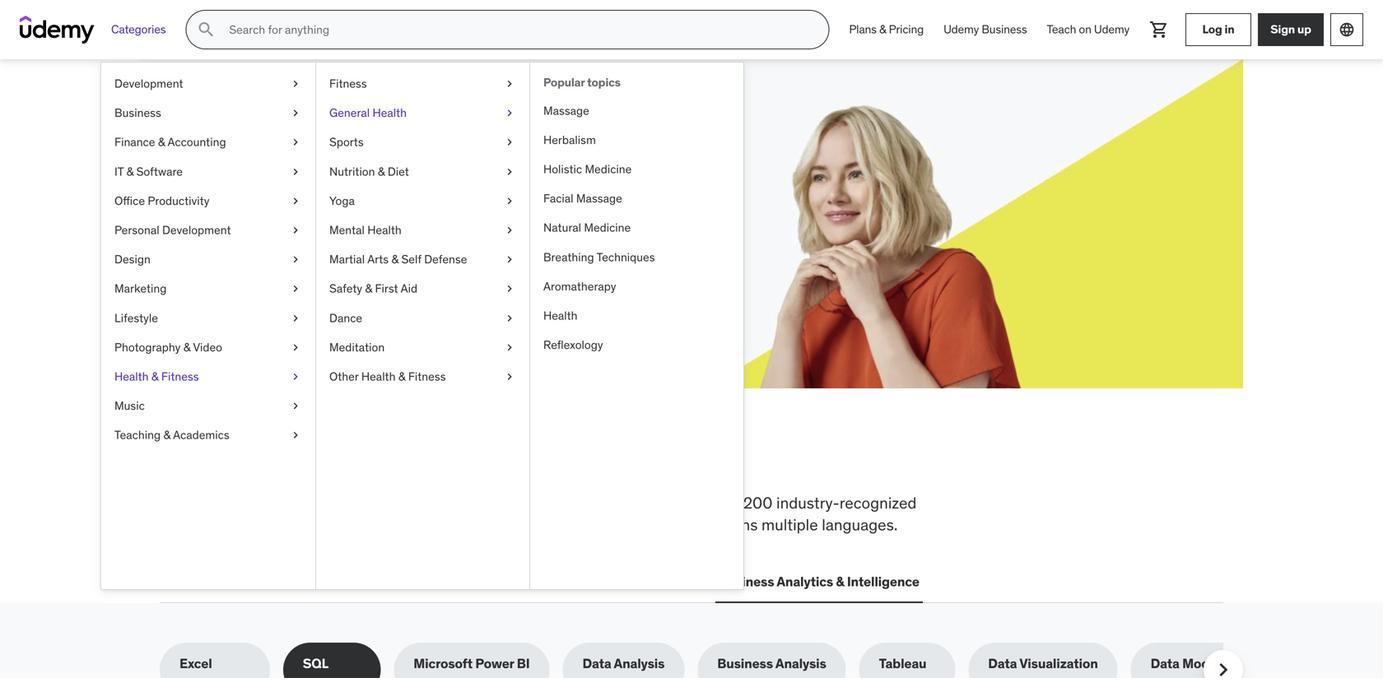 Task type: locate. For each thing, give the bounding box(es) containing it.
web development button
[[160, 563, 279, 602]]

finance & accounting
[[114, 135, 226, 150]]

yoga
[[329, 193, 355, 208]]

& right plans
[[879, 22, 886, 37]]

xsmall image inside business link
[[289, 105, 302, 121]]

xsmall image inside meditation link
[[503, 340, 516, 356]]

health for other health & fitness
[[361, 369, 396, 384]]

0 vertical spatial skills
[[273, 439, 362, 482]]

shopping cart with 0 items image
[[1150, 20, 1169, 40]]

it up office
[[114, 164, 124, 179]]

web
[[163, 574, 191, 590]]

xsmall image inside fitness link
[[503, 76, 516, 92]]

massage down holistic medicine
[[576, 191, 622, 206]]

0 vertical spatial medicine
[[585, 162, 632, 177]]

1 vertical spatial in
[[518, 439, 550, 482]]

breathing techniques
[[543, 250, 655, 265]]

development right web
[[194, 574, 276, 590]]

1 vertical spatial medicine
[[584, 220, 631, 235]]

xsmall image for lifestyle
[[289, 310, 302, 326]]

1 vertical spatial massage
[[576, 191, 622, 206]]

1 horizontal spatial it
[[296, 574, 307, 590]]

development down categories dropdown button
[[114, 76, 183, 91]]

teaching
[[114, 428, 161, 443]]

udemy right on
[[1094, 22, 1130, 37]]

1 vertical spatial for
[[687, 493, 706, 513]]

medicine up facial massage
[[585, 162, 632, 177]]

sql
[[303, 656, 329, 672]]

productivity
[[148, 193, 209, 208]]

health & fitness
[[114, 369, 199, 384]]

& right analytics
[[836, 574, 844, 590]]

analysis for data analysis
[[614, 656, 665, 672]]

need
[[433, 439, 512, 482]]

just
[[500, 172, 522, 189]]

xsmall image for it & software
[[289, 164, 302, 180]]

skills up workplace
[[273, 439, 362, 482]]

0 horizontal spatial for
[[298, 131, 336, 165]]

bi
[[517, 656, 530, 672]]

1 vertical spatial it
[[296, 574, 307, 590]]

& for software
[[126, 164, 134, 179]]

2 analysis from the left
[[776, 656, 826, 672]]

& for fitness
[[151, 369, 159, 384]]

health right other
[[361, 369, 396, 384]]

music
[[114, 399, 145, 413]]

& up office
[[126, 164, 134, 179]]

microsoft power bi
[[414, 656, 530, 672]]

1 horizontal spatial udemy
[[1094, 22, 1130, 37]]

massage link
[[530, 96, 744, 125]]

modeling
[[1183, 656, 1240, 672]]

fitness link
[[316, 69, 529, 98]]

health link
[[530, 301, 744, 331]]

topics,
[[476, 493, 522, 513]]

tableau
[[879, 656, 927, 672]]

well-
[[406, 515, 440, 535]]

photography & video
[[114, 340, 222, 355]]

& inside button
[[836, 574, 844, 590]]

recognized
[[840, 493, 917, 513]]

xsmall image for office productivity
[[289, 193, 302, 209]]

0 horizontal spatial analysis
[[614, 656, 665, 672]]

xsmall image for mental health
[[503, 222, 516, 238]]

in right 'log'
[[1225, 22, 1235, 37]]

xsmall image for finance & accounting
[[289, 134, 302, 151]]

plans
[[849, 22, 877, 37]]

herbalism
[[543, 132, 596, 147]]

2 vertical spatial development
[[194, 574, 276, 590]]

health up arts
[[367, 223, 402, 238]]

health
[[373, 105, 407, 120], [367, 223, 402, 238], [543, 308, 578, 323], [114, 369, 149, 384], [361, 369, 396, 384]]

0 horizontal spatial your
[[267, 172, 292, 189]]

including
[[526, 493, 590, 513]]

1 analysis from the left
[[614, 656, 665, 672]]

it left certifications
[[296, 574, 307, 590]]

business for business analytics & intelligence
[[719, 574, 774, 590]]

future
[[406, 131, 486, 165]]

medicine for holistic medicine
[[585, 162, 632, 177]]

in up including
[[518, 439, 550, 482]]

0 vertical spatial in
[[1225, 22, 1235, 37]]

data inside button
[[501, 574, 530, 590]]

xsmall image for photography & video
[[289, 340, 302, 356]]

facial massage
[[543, 191, 622, 206]]

data modeling
[[1151, 656, 1240, 672]]

development for web
[[194, 574, 276, 590]]

0 vertical spatial your
[[341, 131, 401, 165]]

xsmall image inside mental health link
[[503, 222, 516, 238]]

xsmall image inside martial arts & self defense "link"
[[503, 252, 516, 268]]

lifestyle
[[114, 311, 158, 325]]

1 horizontal spatial your
[[341, 131, 401, 165]]

marketing link
[[101, 274, 315, 304]]

data left "science"
[[501, 574, 530, 590]]

xsmall image
[[503, 76, 516, 92], [289, 105, 302, 121], [289, 134, 302, 151], [503, 134, 516, 151], [289, 193, 302, 209], [503, 222, 516, 238], [503, 252, 516, 268], [289, 310, 302, 326], [289, 340, 302, 356], [289, 369, 302, 385], [503, 369, 516, 385], [289, 427, 302, 444]]

excel
[[180, 656, 212, 672]]

& for academics
[[163, 428, 171, 443]]

xsmall image for design
[[289, 252, 302, 268]]

xsmall image inside the 'yoga' 'link'
[[503, 193, 516, 209]]

holistic
[[543, 162, 582, 177]]

2 udemy from the left
[[1094, 22, 1130, 37]]

sign up
[[1271, 22, 1312, 37]]

massage inside massage link
[[543, 103, 589, 118]]

your up "with"
[[341, 131, 401, 165]]

1 vertical spatial skills
[[352, 493, 387, 513]]

martial arts & self defense
[[329, 252, 467, 267]]

academics
[[173, 428, 229, 443]]

& down photography
[[151, 369, 159, 384]]

business inside button
[[719, 574, 774, 590]]

spans
[[717, 515, 758, 535]]

place
[[622, 439, 708, 482]]

& for first
[[365, 281, 372, 296]]

udemy
[[944, 22, 979, 37], [1094, 22, 1130, 37]]

xsmall image inside the lifestyle "link"
[[289, 310, 302, 326]]

general health
[[329, 105, 407, 120]]

natural medicine link
[[530, 213, 744, 243]]

xsmall image inside the nutrition & diet link
[[503, 164, 516, 180]]

xsmall image inside "office productivity" link
[[289, 193, 302, 209]]

it
[[114, 164, 124, 179], [296, 574, 307, 590]]

development down "office productivity" link
[[162, 223, 231, 238]]

1 vertical spatial your
[[267, 172, 292, 189]]

xsmall image inside safety & first aid link
[[503, 281, 516, 297]]

it for it certifications
[[296, 574, 307, 590]]

& right finance on the left top of page
[[158, 135, 165, 150]]

1 horizontal spatial analysis
[[776, 656, 826, 672]]

leadership button
[[410, 563, 484, 602]]

fitness up the general
[[329, 76, 367, 91]]

0 vertical spatial it
[[114, 164, 124, 179]]

office productivity link
[[101, 186, 315, 216]]

health for general health
[[373, 105, 407, 120]]

& left diet
[[378, 164, 385, 179]]

xsmall image inside dance link
[[503, 310, 516, 326]]

business analysis
[[717, 656, 826, 672]]

finance & accounting link
[[101, 128, 315, 157]]

video
[[193, 340, 222, 355]]

on
[[1079, 22, 1092, 37]]

data right bi
[[583, 656, 611, 672]]

nutrition & diet link
[[316, 157, 529, 186]]

business inside "topic filters" element
[[717, 656, 773, 672]]

&
[[879, 22, 886, 37], [158, 135, 165, 150], [126, 164, 134, 179], [378, 164, 385, 179], [392, 252, 399, 267], [365, 281, 372, 296], [183, 340, 191, 355], [151, 369, 159, 384], [398, 369, 406, 384], [163, 428, 171, 443], [836, 574, 844, 590]]

music link
[[101, 392, 315, 421]]

xsmall image inside the teaching & academics link
[[289, 427, 302, 444]]

udemy right the pricing
[[944, 22, 979, 37]]

martial arts & self defense link
[[316, 245, 529, 274]]

xsmall image for marketing
[[289, 281, 302, 297]]

for up potential
[[298, 131, 336, 165]]

yoga link
[[316, 186, 529, 216]]

& left first
[[365, 281, 372, 296]]

& left video
[[183, 340, 191, 355]]

xsmall image inside personal development link
[[289, 222, 302, 238]]

xsmall image inside 'development' link
[[289, 76, 302, 92]]

certifications
[[310, 574, 393, 590]]

dance link
[[316, 304, 529, 333]]

for inside skills for your future expand your potential with a course. starting at just $12.99 through dec 15.
[[298, 131, 336, 165]]

topics
[[587, 75, 621, 90]]

development inside button
[[194, 574, 276, 590]]

xsmall image inside general health link
[[503, 105, 516, 121]]

xsmall image inside marketing link
[[289, 281, 302, 297]]

data left modeling
[[1151, 656, 1180, 672]]

massage inside facial massage link
[[576, 191, 622, 206]]

0 horizontal spatial it
[[114, 164, 124, 179]]

data visualization
[[988, 656, 1098, 672]]

safety & first aid link
[[316, 274, 529, 304]]

0 horizontal spatial udemy
[[944, 22, 979, 37]]

xsmall image for health & fitness
[[289, 369, 302, 385]]

xsmall image inside photography & video link
[[289, 340, 302, 356]]

popular topics
[[543, 75, 621, 90]]

xsmall image inside it & software "link"
[[289, 164, 302, 180]]

office productivity
[[114, 193, 209, 208]]

medicine
[[585, 162, 632, 177], [584, 220, 631, 235]]

business for business analysis
[[717, 656, 773, 672]]

aromatherapy
[[543, 279, 616, 294]]

industry-
[[777, 493, 840, 513]]

1 horizontal spatial for
[[687, 493, 706, 513]]

with
[[350, 172, 375, 189]]

it inside button
[[296, 574, 307, 590]]

0 vertical spatial for
[[298, 131, 336, 165]]

health up reflexology
[[543, 308, 578, 323]]

teach on udemy link
[[1037, 10, 1140, 49]]

analytics
[[777, 574, 833, 590]]

& right teaching
[[163, 428, 171, 443]]

fitness down meditation link
[[408, 369, 446, 384]]

data left visualization on the bottom of the page
[[988, 656, 1017, 672]]

xsmall image for dance
[[503, 310, 516, 326]]

health right the general
[[373, 105, 407, 120]]

herbalism link
[[530, 125, 744, 155]]

0 vertical spatial massage
[[543, 103, 589, 118]]

teaching & academics link
[[101, 421, 315, 450]]

health up music
[[114, 369, 149, 384]]

it inside "link"
[[114, 164, 124, 179]]

medicine up the breathing techniques
[[584, 220, 631, 235]]

skills up supports
[[352, 493, 387, 513]]

business for business
[[114, 105, 161, 120]]

xsmall image inside sports link
[[503, 134, 516, 151]]

xsmall image for yoga
[[503, 193, 516, 209]]

xsmall image inside health & fitness link
[[289, 369, 302, 385]]

log in link
[[1186, 13, 1252, 46]]

xsmall image
[[289, 76, 302, 92], [503, 105, 516, 121], [289, 164, 302, 180], [503, 164, 516, 180], [503, 193, 516, 209], [289, 222, 302, 238], [289, 252, 302, 268], [289, 281, 302, 297], [503, 281, 516, 297], [503, 310, 516, 326], [503, 340, 516, 356], [289, 398, 302, 414]]

your up through
[[267, 172, 292, 189]]

sports
[[329, 135, 364, 150]]

xsmall image inside design link
[[289, 252, 302, 268]]

xsmall image for development
[[289, 76, 302, 92]]

1 vertical spatial development
[[162, 223, 231, 238]]

for up and
[[687, 493, 706, 513]]

professional
[[502, 515, 588, 535]]

massage down popular at the left
[[543, 103, 589, 118]]

udemy image
[[20, 16, 95, 44]]

fitness down photography & video on the bottom left of the page
[[161, 369, 199, 384]]

xsmall image inside music link
[[289, 398, 302, 414]]

certifications,
[[160, 515, 255, 535]]

xsmall image for safety & first aid
[[503, 281, 516, 297]]

xsmall image inside finance & accounting link
[[289, 134, 302, 151]]

xsmall image for martial arts & self defense
[[503, 252, 516, 268]]

analysis for business analysis
[[776, 656, 826, 672]]

xsmall image inside other health & fitness link
[[503, 369, 516, 385]]

skills
[[219, 131, 293, 165]]

0 horizontal spatial in
[[518, 439, 550, 482]]

holistic medicine link
[[530, 155, 744, 184]]



Task type: vqa. For each thing, say whether or not it's contained in the screenshot.
middle Fitness
yes



Task type: describe. For each thing, give the bounding box(es) containing it.
diet
[[388, 164, 409, 179]]

rounded
[[440, 515, 499, 535]]

visualization
[[1020, 656, 1098, 672]]

office
[[114, 193, 145, 208]]

web development
[[163, 574, 276, 590]]

skills for your future expand your potential with a course. starting at just $12.99 through dec 15.
[[219, 131, 522, 207]]

xsmall image for music
[[289, 398, 302, 414]]

submit search image
[[196, 20, 216, 40]]

workplace
[[277, 493, 349, 513]]

xsmall image for teaching & academics
[[289, 427, 302, 444]]

general health link
[[316, 98, 529, 128]]

other
[[329, 369, 359, 384]]

up
[[1298, 22, 1312, 37]]

photography
[[114, 340, 181, 355]]

sports link
[[316, 128, 529, 157]]

multiple
[[762, 515, 818, 535]]

personal development link
[[101, 216, 315, 245]]

other health & fitness link
[[316, 362, 529, 392]]

power
[[475, 656, 514, 672]]

development link
[[101, 69, 315, 98]]

natural medicine
[[543, 220, 631, 235]]

mental health
[[329, 223, 402, 238]]

& left self
[[392, 252, 399, 267]]

topic filters element
[[160, 643, 1260, 679]]

aromatherapy link
[[530, 272, 744, 301]]

safety
[[329, 281, 362, 296]]

lifestyle link
[[101, 304, 315, 333]]

& for diet
[[378, 164, 385, 179]]

Search for anything text field
[[226, 16, 809, 44]]

for inside covering critical workplace skills to technical topics, including prep content for over 200 industry-recognized certifications, our catalog supports well-rounded professional development and spans multiple languages.
[[687, 493, 706, 513]]

0 horizontal spatial fitness
[[161, 369, 199, 384]]

data for data modeling
[[1151, 656, 1180, 672]]

potential
[[295, 172, 347, 189]]

next image
[[1210, 657, 1237, 679]]

natural
[[543, 220, 581, 235]]

breathing techniques link
[[530, 243, 744, 272]]

0 vertical spatial development
[[114, 76, 183, 91]]

plans & pricing
[[849, 22, 924, 37]]

xsmall image for other health & fitness
[[503, 369, 516, 385]]

udemy business
[[944, 22, 1027, 37]]

techniques
[[597, 250, 655, 265]]

xsmall image for personal development
[[289, 222, 302, 238]]

safety & first aid
[[329, 281, 418, 296]]

mental
[[329, 223, 365, 238]]

1 udemy from the left
[[944, 22, 979, 37]]

mental health link
[[316, 216, 529, 245]]

data for data analysis
[[583, 656, 611, 672]]

skills inside covering critical workplace skills to technical topics, including prep content for over 200 industry-recognized certifications, our catalog supports well-rounded professional development and spans multiple languages.
[[352, 493, 387, 513]]

medicine for natural medicine
[[584, 220, 631, 235]]

development
[[592, 515, 683, 535]]

udemy business link
[[934, 10, 1037, 49]]

communication button
[[598, 563, 702, 602]]

business analytics & intelligence button
[[715, 563, 923, 602]]

data for data science
[[501, 574, 530, 590]]

breathing
[[543, 250, 594, 265]]

dance
[[329, 311, 362, 325]]

and
[[687, 515, 713, 535]]

aid
[[401, 281, 418, 296]]

data science button
[[498, 563, 585, 602]]

photography & video link
[[101, 333, 315, 362]]

xsmall image for nutrition & diet
[[503, 164, 516, 180]]

design link
[[101, 245, 315, 274]]

2 horizontal spatial fitness
[[408, 369, 446, 384]]

teach
[[1047, 22, 1076, 37]]

xsmall image for business
[[289, 105, 302, 121]]

data for data visualization
[[988, 656, 1017, 672]]

a
[[378, 172, 385, 189]]

health for mental health
[[367, 223, 402, 238]]

communication
[[601, 574, 699, 590]]

200
[[744, 493, 773, 513]]

development for personal
[[162, 223, 231, 238]]

leadership
[[413, 574, 481, 590]]

design
[[114, 252, 151, 267]]

facial
[[543, 191, 574, 206]]

personal development
[[114, 223, 231, 238]]

& for video
[[183, 340, 191, 355]]

data science
[[501, 574, 581, 590]]

software
[[136, 164, 183, 179]]

defense
[[424, 252, 467, 267]]

plans & pricing link
[[839, 10, 934, 49]]

critical
[[226, 493, 273, 513]]

sign
[[1271, 22, 1295, 37]]

xsmall image for sports
[[503, 134, 516, 151]]

science
[[532, 574, 581, 590]]

at
[[485, 172, 497, 189]]

xsmall image for fitness
[[503, 76, 516, 92]]

xsmall image for general health
[[503, 105, 516, 121]]

dec
[[312, 190, 335, 207]]

one
[[557, 439, 616, 482]]

meditation link
[[316, 333, 529, 362]]

the
[[214, 439, 267, 482]]

1 horizontal spatial fitness
[[329, 76, 367, 91]]

reflexology
[[543, 338, 603, 352]]

& down meditation link
[[398, 369, 406, 384]]

business link
[[101, 98, 315, 128]]

course.
[[388, 172, 431, 189]]

$12.99
[[219, 190, 259, 207]]

& for accounting
[[158, 135, 165, 150]]

languages.
[[822, 515, 898, 535]]

arts
[[367, 252, 389, 267]]

reflexology link
[[530, 331, 744, 360]]

all the skills you need in one place
[[160, 439, 708, 482]]

general
[[329, 105, 370, 120]]

categories
[[111, 22, 166, 37]]

categories button
[[101, 10, 176, 49]]

it for it & software
[[114, 164, 124, 179]]

supports
[[340, 515, 402, 535]]

facial massage link
[[530, 184, 744, 213]]

general health element
[[529, 63, 744, 590]]

first
[[375, 281, 398, 296]]

1 horizontal spatial in
[[1225, 22, 1235, 37]]

choose a language image
[[1339, 21, 1355, 38]]

over
[[710, 493, 740, 513]]

& for pricing
[[879, 22, 886, 37]]

it certifications
[[296, 574, 393, 590]]

to
[[391, 493, 405, 513]]

pricing
[[889, 22, 924, 37]]

xsmall image for meditation
[[503, 340, 516, 356]]



